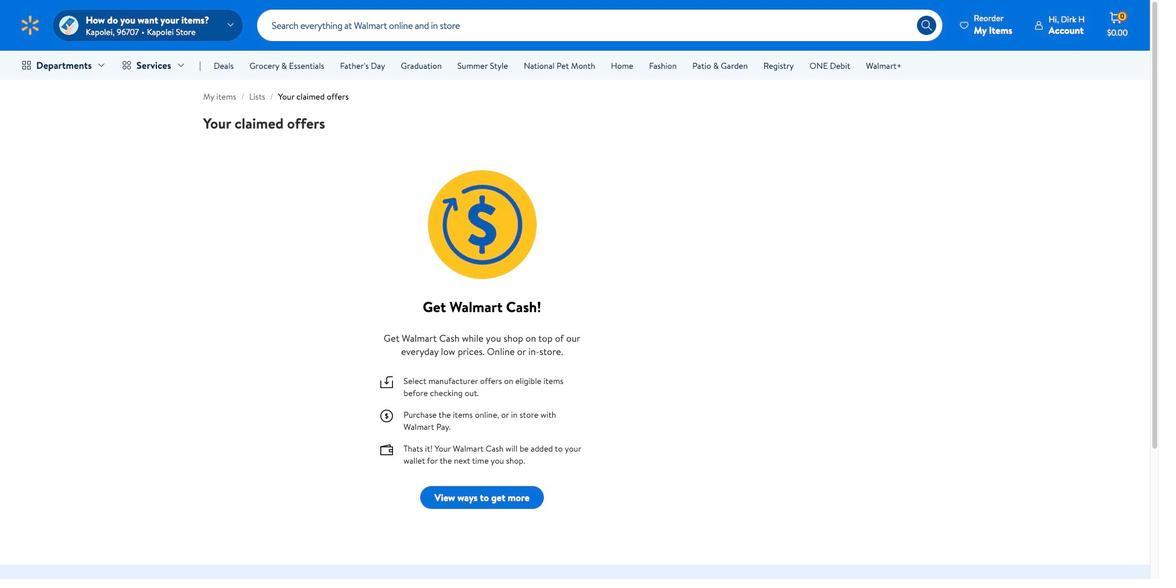 Task type: describe. For each thing, give the bounding box(es) containing it.
Search search field
[[257, 10, 943, 41]]

search icon image
[[921, 19, 933, 31]]



Task type: locate. For each thing, give the bounding box(es) containing it.
 image
[[59, 16, 78, 35]]

Walmart Site-Wide search field
[[257, 10, 943, 41]]

walmart homepage image
[[19, 14, 41, 36]]



Task type: vqa. For each thing, say whether or not it's contained in the screenshot.
'Walmart Site-Wide' SEARCH BOX at the top of the page
yes



